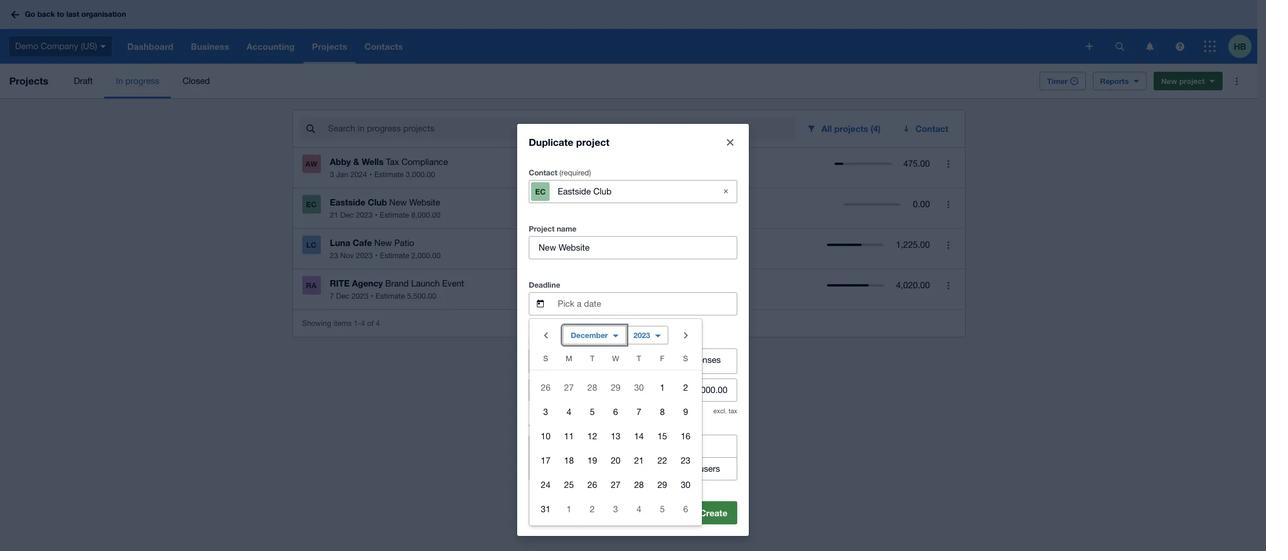 Task type: vqa. For each thing, say whether or not it's contained in the screenshot.
now
no



Task type: describe. For each thing, give the bounding box(es) containing it.
2 horizontal spatial svg image
[[1146, 42, 1154, 51]]

name
[[557, 224, 577, 233]]

private:
[[551, 464, 580, 474]]

Find or create a contact field
[[557, 180, 710, 202]]

tax
[[729, 408, 737, 415]]

all projects (4) button
[[800, 117, 890, 140]]

cafe
[[353, 238, 372, 248]]

6 row from the top
[[530, 472, 702, 497]]

in
[[116, 76, 123, 86]]

1-
[[354, 319, 361, 328]]

estimated
[[643, 355, 681, 365]]

eastside club new website 21 dec 2023 • estimate 8,000.00
[[330, 197, 441, 220]]

2 vertical spatial project
[[596, 423, 621, 432]]

create button
[[690, 501, 737, 525]]

projects inside group
[[670, 441, 702, 451]]

hb
[[1234, 41, 1247, 51]]

1,225.00
[[896, 240, 930, 250]]

Search in progress projects search field
[[327, 118, 795, 140]]

Deadline field
[[557, 293, 737, 315]]

in progress
[[116, 76, 159, 86]]

dec inside eastside club new website 21 dec 2023 • estimate 8,000.00
[[340, 211, 354, 220]]

clear image
[[714, 180, 737, 203]]

2 4 from the left
[[376, 319, 380, 328]]

wed dec 13 2023 cell
[[604, 424, 627, 448]]

thu dec 14 2023 cell
[[627, 424, 651, 448]]

7
[[330, 292, 334, 301]]

duplicate
[[529, 136, 574, 148]]

all
[[822, 123, 832, 134]]

Project name field
[[530, 237, 737, 259]]

fri dec 08 2023 cell
[[651, 400, 674, 423]]

new project
[[1161, 76, 1205, 86]]

(required)
[[560, 168, 591, 177]]

compliance
[[402, 157, 448, 167]]

project
[[529, 224, 555, 233]]

draft
[[74, 76, 93, 86]]

reports button
[[1093, 72, 1147, 90]]

contact for contact
[[916, 123, 949, 134]]

progress
[[125, 76, 159, 86]]

project for duplicate project
[[576, 136, 610, 148]]

tasks
[[612, 355, 633, 365]]

2023 inside rite agency brand launch event 7 dec 2023 • estimate 5,500.00
[[352, 292, 368, 301]]

2,000.00
[[411, 251, 441, 260]]

event
[[442, 279, 464, 289]]

demo company (us)
[[15, 41, 97, 51]]

demo
[[15, 41, 38, 51]]

row containing s
[[530, 351, 702, 370]]

standard,
[[612, 464, 649, 474]]

4,020.00
[[896, 280, 930, 290]]

brand
[[385, 279, 409, 289]]

sun dec 17 2023 cell
[[530, 449, 557, 472]]

with
[[612, 441, 628, 451]]

closed
[[183, 76, 210, 86]]

sat dec 23 2023 cell
[[674, 449, 702, 472]]

2024
[[350, 170, 367, 179]]

contact for contact (required)
[[529, 168, 558, 177]]

ec inside duplicate project dialog
[[535, 187, 546, 196]]

group inside duplicate project dialog
[[529, 435, 737, 481]]

(us)
[[81, 41, 97, 51]]

3,000.00
[[406, 170, 435, 179]]

• inside abby & wells tax compliance 3 jan 2024 • estimate 3,000.00
[[370, 170, 372, 179]]

wed dec 27 2023 cell
[[604, 473, 627, 496]]

sat dec 16 2023 cell
[[674, 424, 702, 448]]

go
[[25, 9, 35, 19]]

sat dec 09 2023 cell
[[674, 400, 702, 423]]

1 t from the left
[[590, 354, 595, 363]]

patio
[[394, 238, 414, 248]]

abby & wells tax compliance 3 jan 2024 • estimate 3,000.00
[[330, 156, 448, 179]]

wells
[[362, 156, 384, 167]]

thu dec 07 2023 cell
[[627, 400, 651, 423]]

aw
[[305, 159, 317, 169]]

mon dec 11 2023 cell
[[557, 424, 581, 448]]

timer button
[[1040, 72, 1086, 90]]

• inside luna cafe new patio 23 nov 2023 • estimate 2,000.00
[[375, 251, 378, 260]]

fri dec 29 2023 cell
[[651, 473, 674, 496]]

closed link
[[171, 64, 222, 98]]

mon dec 25 2023 cell
[[557, 473, 581, 496]]

hb button
[[1229, 29, 1258, 64]]

items
[[333, 319, 352, 328]]

1 horizontal spatial svg image
[[1086, 43, 1093, 50]]

anyone
[[580, 441, 609, 451]]

expenses
[[684, 355, 721, 365]]

tax
[[386, 157, 399, 167]]

mon dec 04 2023 cell
[[557, 400, 581, 423]]

m
[[566, 354, 572, 363]]

tue dec 26 2023 cell
[[581, 473, 604, 496]]

ra
[[306, 281, 317, 290]]

rite agency brand launch event 7 dec 2023 • estimate 5,500.00
[[330, 278, 464, 301]]

luna
[[330, 238, 350, 248]]

2023 inside luna cafe new patio 23 nov 2023 • estimate 2,000.00
[[356, 251, 373, 260]]

access
[[630, 441, 657, 451]]

thu dec 21 2023 cell
[[627, 449, 651, 472]]

agency
[[352, 278, 383, 289]]

assigned
[[662, 464, 697, 474]]

w
[[612, 354, 619, 363]]

sat dec 30 2023 cell
[[674, 473, 702, 496]]

eastside
[[330, 197, 365, 207]]

2023 inside group
[[634, 331, 650, 340]]

navigation inside hb banner
[[119, 29, 1078, 64]]

23
[[330, 251, 338, 260]]

timer
[[1047, 76, 1068, 86]]

4 row from the top
[[530, 424, 702, 448]]

(4)
[[871, 123, 881, 134]]



Task type: locate. For each thing, give the bounding box(es) containing it.
estimate
[[374, 170, 404, 179], [380, 211, 409, 220], [380, 251, 409, 260], [376, 292, 405, 301], [529, 336, 561, 346]]

tue dec 19 2023 cell
[[581, 449, 604, 472]]

estimate inside eastside club new website 21 dec 2023 • estimate 8,000.00
[[380, 211, 409, 220]]

dec inside rite agency brand launch event 7 dec 2023 • estimate 5,500.00
[[336, 292, 350, 301]]

0 horizontal spatial 4
[[361, 319, 365, 328]]

1 vertical spatial projects
[[670, 441, 702, 451]]

2 s from the left
[[683, 354, 688, 363]]

reports
[[1100, 76, 1129, 86]]

e.g. 10,000.00 field
[[530, 379, 737, 401]]

estimate down patio
[[380, 251, 409, 260]]

1 horizontal spatial t
[[637, 354, 641, 363]]

0 horizontal spatial t
[[590, 354, 595, 363]]

dec right 21
[[340, 211, 354, 220]]

ec down the "contact (required)"
[[535, 187, 546, 196]]

0 vertical spatial projects
[[9, 75, 48, 87]]

estimate inside rite agency brand launch event 7 dec 2023 • estimate 5,500.00
[[376, 292, 405, 301]]

sun dec 24 2023 cell
[[530, 473, 557, 496]]

thu dec 28 2023 cell
[[627, 473, 651, 496]]

fri dec 15 2023 cell
[[651, 424, 674, 448]]

next month image
[[674, 324, 698, 347]]

1 horizontal spatial projects
[[670, 441, 702, 451]]

& inside duplicate project dialog
[[635, 355, 641, 365]]

2023 inside eastside club new website 21 dec 2023 • estimate 8,000.00
[[356, 211, 373, 220]]

svg image
[[1146, 42, 1154, 51], [1086, 43, 1093, 50], [100, 45, 106, 48]]

0 vertical spatial &
[[353, 156, 359, 167]]

estimate down tax at the left top
[[374, 170, 404, 179]]

0 horizontal spatial &
[[353, 156, 359, 167]]

0 horizontal spatial svg image
[[100, 45, 106, 48]]

2023 down club
[[356, 211, 373, 220]]

contact button
[[895, 117, 958, 140]]

duplicate project
[[529, 136, 610, 148]]

fri dec 01 2023 cell
[[651, 376, 674, 399]]

• down agency
[[371, 292, 373, 301]]

navigation
[[119, 29, 1078, 64]]

estimate down club
[[380, 211, 409, 220]]

club
[[368, 197, 387, 207]]

to inside duplicate project dialog
[[660, 441, 668, 451]]

lc
[[306, 240, 316, 250]]

2023 up calculate from tasks & estimated expenses
[[634, 331, 650, 340]]

2 vertical spatial new
[[374, 238, 392, 248]]

calculate
[[553, 355, 590, 365]]

& inside abby & wells tax compliance 3 jan 2024 • estimate 3,000.00
[[353, 156, 359, 167]]

3 row from the top
[[530, 399, 702, 424]]

row group
[[530, 375, 702, 521]]

1 horizontal spatial 4
[[376, 319, 380, 328]]

0.00
[[913, 199, 930, 209]]

mon dec 18 2023 cell
[[557, 449, 581, 472]]

1 vertical spatial contact
[[529, 168, 558, 177]]

group containing december
[[530, 319, 702, 526]]

from
[[592, 355, 610, 365]]

sun dec 31 2023 cell
[[530, 497, 557, 521]]

december
[[571, 331, 608, 340]]

&
[[353, 156, 359, 167], [635, 355, 641, 365]]

s right f on the right bottom
[[683, 354, 688, 363]]

organisation
[[81, 9, 126, 19]]

project
[[1180, 76, 1205, 86], [576, 136, 610, 148], [596, 423, 621, 432]]

0 horizontal spatial to
[[57, 9, 64, 19]]

contact down duplicate
[[529, 168, 558, 177]]

• up agency
[[375, 251, 378, 260]]

sun dec 03 2023 cell
[[530, 400, 557, 423]]

3
[[330, 170, 334, 179]]

1 s from the left
[[543, 354, 548, 363]]

row
[[530, 351, 702, 370], [530, 375, 702, 399], [530, 399, 702, 424], [530, 424, 702, 448], [530, 448, 702, 472], [530, 472, 702, 497]]

contact inside duplicate project dialog
[[529, 168, 558, 177]]

contact inside "popup button"
[[916, 123, 949, 134]]

2 t from the left
[[637, 354, 641, 363]]

svg image inside demo company (us) popup button
[[100, 45, 106, 48]]

0 horizontal spatial ec
[[306, 200, 317, 209]]

excl. tax
[[714, 408, 737, 415]]

public:
[[551, 441, 577, 451]]

back
[[37, 9, 55, 19]]

new for eastside club
[[389, 198, 407, 207]]

f
[[660, 354, 665, 363]]

project name
[[529, 224, 577, 233]]

svg image inside go back to last organisation link
[[11, 11, 19, 18]]

last
[[66, 9, 79, 19]]

view
[[562, 423, 579, 432]]

company
[[41, 41, 78, 51]]

go back to last organisation link
[[7, 4, 133, 25]]

0 horizontal spatial s
[[543, 354, 548, 363]]

svg image left go
[[11, 11, 19, 18]]

0 vertical spatial to
[[57, 9, 64, 19]]

• down club
[[375, 211, 378, 220]]

close button
[[719, 131, 742, 154]]

new inside popup button
[[1161, 76, 1178, 86]]

0 horizontal spatial contact
[[529, 168, 558, 177]]

2 row from the top
[[530, 375, 702, 399]]

4
[[361, 319, 365, 328], [376, 319, 380, 328]]

new inside luna cafe new patio 23 nov 2023 • estimate 2,000.00
[[374, 238, 392, 248]]

in progress link
[[104, 64, 171, 98]]

luna cafe new patio 23 nov 2023 • estimate 2,000.00
[[330, 238, 441, 260]]

svg image left the hb
[[1204, 41, 1216, 52]]

1 vertical spatial project
[[576, 136, 610, 148]]

jan
[[336, 170, 348, 179]]

1 vertical spatial new
[[389, 198, 407, 207]]

who can view this project
[[529, 423, 621, 432]]

1 vertical spatial to
[[660, 441, 668, 451]]

475.00
[[904, 159, 930, 169]]

calculate from tasks & estimated expenses
[[553, 355, 721, 365]]

8,000.00
[[411, 211, 441, 220]]

group
[[530, 319, 702, 526], [529, 435, 737, 481]]

website
[[409, 198, 440, 207]]

close image
[[727, 139, 734, 146]]

all projects (4)
[[822, 123, 881, 134]]

project for new project
[[1180, 76, 1205, 86]]

svg image up new project
[[1176, 42, 1184, 51]]

estimate inside luna cafe new patio 23 nov 2023 • estimate 2,000.00
[[380, 251, 409, 260]]

contact (required)
[[529, 168, 591, 177]]

s left m
[[543, 354, 548, 363]]

new right club
[[389, 198, 407, 207]]

0 vertical spatial dec
[[340, 211, 354, 220]]

•
[[370, 170, 372, 179], [375, 211, 378, 220], [375, 251, 378, 260], [371, 292, 373, 301]]

• inside rite agency brand launch event 7 dec 2023 • estimate 5,500.00
[[371, 292, 373, 301]]

svg image
[[11, 11, 19, 18], [1204, 41, 1216, 52], [1115, 42, 1124, 51], [1176, 42, 1184, 51]]

2023 down cafe
[[356, 251, 373, 260]]

new inside eastside club new website 21 dec 2023 • estimate 8,000.00
[[389, 198, 407, 207]]

svg image up reports popup button at the right
[[1115, 42, 1124, 51]]

0 vertical spatial contact
[[916, 123, 949, 134]]

nov
[[340, 251, 354, 260]]

new right cafe
[[374, 238, 392, 248]]

0 vertical spatial ec
[[535, 187, 546, 196]]

admin,
[[583, 464, 610, 474]]

this
[[581, 423, 594, 432]]

1 vertical spatial dec
[[336, 292, 350, 301]]

create
[[700, 508, 728, 518]]

to inside hb banner
[[57, 9, 64, 19]]

last month image
[[534, 324, 557, 347]]

private: admin, standard, or assigned users
[[551, 464, 720, 474]]

showing
[[302, 319, 331, 328]]

projects down demo
[[9, 75, 48, 87]]

2023 down agency
[[352, 292, 368, 301]]

1 4 from the left
[[361, 319, 365, 328]]

grid
[[530, 351, 702, 521]]

1 horizontal spatial contact
[[916, 123, 949, 134]]

dec
[[340, 211, 354, 220], [336, 292, 350, 301]]

estimate down brand
[[376, 292, 405, 301]]

who
[[529, 423, 545, 432]]

ec left eastside
[[306, 200, 317, 209]]

& right tasks on the bottom of page
[[635, 355, 641, 365]]

sun dec 10 2023 cell
[[530, 424, 557, 448]]

to
[[57, 9, 64, 19], [660, 441, 668, 451]]

tue dec 05 2023 cell
[[581, 400, 604, 423]]

wed dec 20 2023 cell
[[604, 449, 627, 472]]

4 left of
[[361, 319, 365, 328]]

1 vertical spatial &
[[635, 355, 641, 365]]

project inside popup button
[[1180, 76, 1205, 86]]

draft link
[[62, 64, 104, 98]]

new right reports popup button at the right
[[1161, 76, 1178, 86]]

demo company (us) button
[[0, 29, 119, 64]]

• inside eastside club new website 21 dec 2023 • estimate 8,000.00
[[375, 211, 378, 220]]

5 row from the top
[[530, 448, 702, 472]]

hb banner
[[0, 0, 1258, 64]]

1 horizontal spatial ec
[[535, 187, 546, 196]]

projects up assigned
[[670, 441, 702, 451]]

4 right of
[[376, 319, 380, 328]]

dec right 7 at the left of page
[[336, 292, 350, 301]]

t right calculate
[[590, 354, 595, 363]]

1 row from the top
[[530, 351, 702, 370]]

1 vertical spatial ec
[[306, 200, 317, 209]]

• right 2024
[[370, 170, 372, 179]]

wed dec 06 2023 cell
[[604, 400, 627, 423]]

& up 2024
[[353, 156, 359, 167]]

fri dec 22 2023 cell
[[651, 449, 674, 472]]

s
[[543, 354, 548, 363], [683, 354, 688, 363]]

duplicate project dialog
[[517, 124, 749, 536]]

projects
[[835, 123, 868, 134]]

0 vertical spatial project
[[1180, 76, 1205, 86]]

grid containing s
[[530, 351, 702, 521]]

t right tasks on the bottom of page
[[637, 354, 641, 363]]

to left last
[[57, 9, 64, 19]]

excl.
[[714, 408, 727, 415]]

sat dec 02 2023 cell
[[674, 376, 702, 399]]

estimate up calculate
[[529, 336, 561, 346]]

go back to last organisation
[[25, 9, 126, 19]]

new project button
[[1154, 72, 1223, 90]]

0 horizontal spatial projects
[[9, 75, 48, 87]]

ec
[[535, 187, 546, 196], [306, 200, 317, 209]]

estimate inside duplicate project dialog
[[529, 336, 561, 346]]

1 horizontal spatial to
[[660, 441, 668, 451]]

or
[[652, 464, 659, 474]]

abby
[[330, 156, 351, 167]]

to right access
[[660, 441, 668, 451]]

0 vertical spatial new
[[1161, 76, 1178, 86]]

deadline
[[529, 280, 560, 289]]

tue dec 12 2023 cell
[[581, 424, 604, 448]]

projects
[[9, 75, 48, 87], [670, 441, 702, 451]]

new
[[1161, 76, 1178, 86], [389, 198, 407, 207], [374, 238, 392, 248]]

group containing public: anyone with access to projects
[[529, 435, 737, 481]]

1 horizontal spatial s
[[683, 354, 688, 363]]

new for luna cafe
[[374, 238, 392, 248]]

estimate inside abby & wells tax compliance 3 jan 2024 • estimate 3,000.00
[[374, 170, 404, 179]]

21
[[330, 211, 338, 220]]

rite
[[330, 278, 350, 289]]

1 horizontal spatial &
[[635, 355, 641, 365]]

users
[[699, 464, 720, 474]]

launch
[[411, 279, 440, 289]]

public: anyone with access to projects
[[551, 441, 702, 451]]

contact up the 475.00
[[916, 123, 949, 134]]

2023
[[356, 211, 373, 220], [356, 251, 373, 260], [352, 292, 368, 301], [634, 331, 650, 340]]

of
[[367, 319, 374, 328]]



